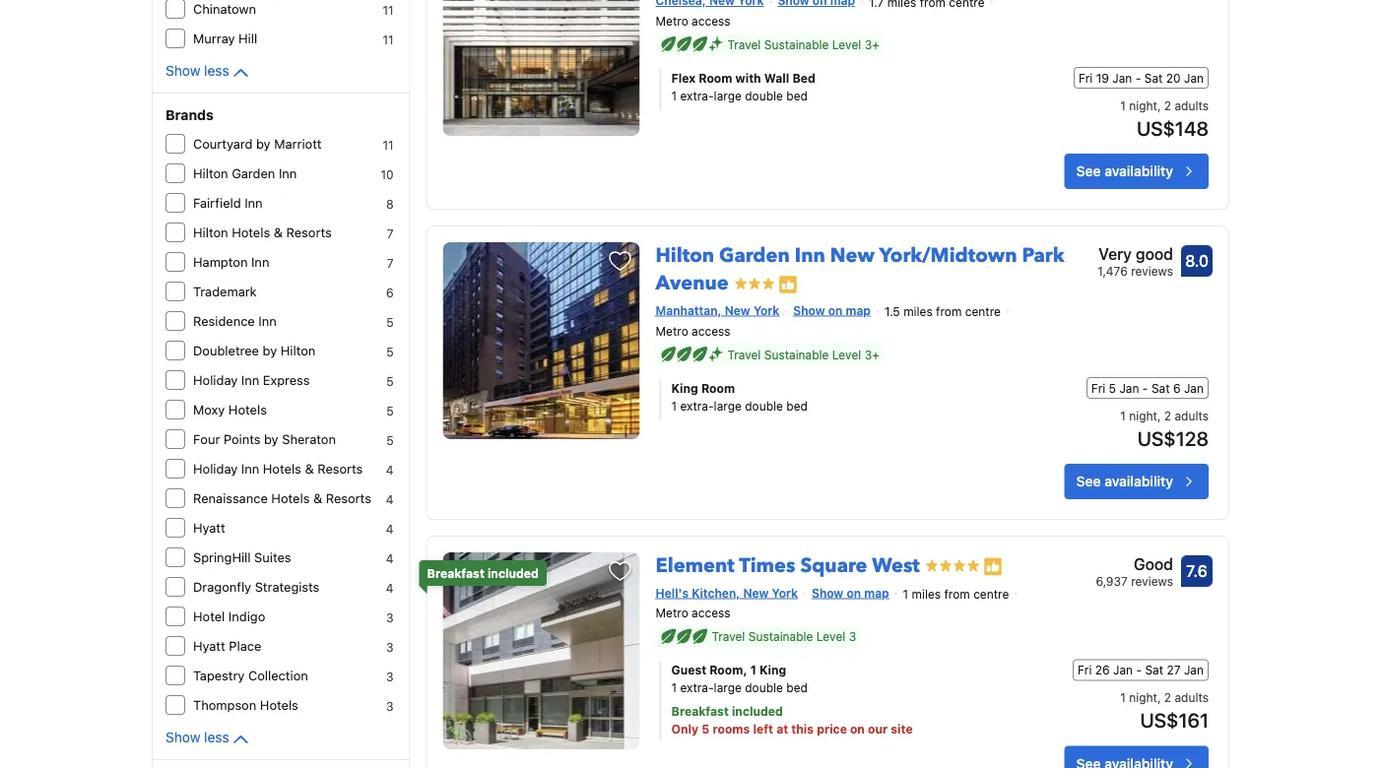 Task type: locate. For each thing, give the bounding box(es) containing it.
1 vertical spatial from
[[944, 587, 970, 601]]

2 vertical spatial level
[[816, 630, 845, 644]]

- left 27
[[1136, 663, 1142, 677]]

metro up flex
[[656, 14, 688, 28]]

3 11 from the top
[[383, 138, 394, 152]]

2 availability from the top
[[1104, 473, 1173, 489]]

4 for suites
[[386, 552, 394, 565]]

1 vertical spatial see
[[1076, 473, 1101, 489]]

included inside guest room, 1 king 1 extra-large double bed breakfast included only 5 rooms left at this price on our site
[[732, 704, 783, 718]]

3 adults from the top
[[1175, 691, 1209, 705]]

holiday
[[193, 373, 238, 388], [193, 461, 238, 476]]

show on map down "hilton garden inn new york/midtown park avenue"
[[793, 304, 871, 317]]

2 vertical spatial adults
[[1175, 691, 1209, 705]]

night
[[1129, 99, 1157, 112], [1129, 409, 1157, 422], [1129, 691, 1157, 705]]

4 for strategists
[[386, 581, 394, 595]]

0 vertical spatial garden
[[232, 166, 275, 181]]

1 horizontal spatial included
[[732, 704, 783, 718]]

metro down hell's
[[656, 606, 688, 620]]

1 vertical spatial sustainable
[[764, 348, 829, 361]]

night for element times square west
[[1129, 691, 1157, 705]]

avenue
[[656, 270, 729, 297]]

hilton for hilton hotels & resorts
[[193, 225, 228, 240]]

sustainable down 1 miles from centre metro access
[[748, 630, 813, 644]]

0 vertical spatial reviews
[[1131, 264, 1173, 278]]

level up flex room with wall bed link
[[832, 38, 861, 51]]

0 vertical spatial see availability
[[1076, 163, 1173, 179]]

2 vertical spatial travel
[[712, 630, 745, 644]]

1 vertical spatial sat
[[1151, 381, 1170, 395]]

flex room with wall bed link
[[671, 69, 1004, 87]]

from inside 1 miles from centre metro access
[[944, 587, 970, 601]]

room right flex
[[699, 71, 732, 85]]

10
[[381, 167, 394, 181]]

0 vertical spatial show less
[[165, 63, 229, 79]]

show
[[165, 63, 200, 79], [793, 304, 825, 317], [812, 586, 843, 600], [165, 729, 200, 746]]

reviews inside very good 1,476 reviews
[[1131, 264, 1173, 278]]

hotels down collection
[[260, 698, 298, 713]]

1 large from the top
[[714, 89, 742, 103]]

1 vertical spatial map
[[864, 586, 889, 600]]

11 for murray hill
[[383, 33, 394, 46]]

8
[[386, 197, 394, 211]]

3 for hotel indigo
[[386, 611, 394, 625]]

0 vertical spatial travel sustainable level 3+
[[728, 38, 879, 51]]

garden down courtyard by marriott on the top left of the page
[[232, 166, 275, 181]]

2 vertical spatial extra-
[[680, 681, 714, 695]]

1 travel sustainable level 3+ from the top
[[728, 38, 879, 51]]

1 see availability from the top
[[1076, 163, 1173, 179]]

5
[[386, 315, 394, 329], [386, 345, 394, 359], [386, 374, 394, 388], [1109, 381, 1116, 395], [386, 404, 394, 418], [386, 433, 394, 447], [702, 723, 710, 736]]

2 vertical spatial sat
[[1145, 663, 1163, 677]]

fairfield
[[193, 196, 241, 210]]

fri for hilton garden inn new york/midtown park avenue
[[1091, 381, 1105, 395]]

double inside guest room, 1 king 1 extra-large double bed breakfast included only 5 rooms left at this price on our site
[[745, 681, 783, 695]]

1 vertical spatial adults
[[1175, 409, 1209, 422]]

reviews down the good
[[1131, 264, 1173, 278]]

hotel
[[193, 609, 225, 624]]

2 see from the top
[[1076, 473, 1101, 489]]

2 hyatt from the top
[[193, 639, 225, 654]]

1 2 from the top
[[1164, 99, 1171, 112]]

2 vertical spatial access
[[692, 606, 730, 620]]

2 vertical spatial resorts
[[326, 491, 371, 506]]

inn up this property is part of our preferred partner programme. it is committed to providing commendable service and good value. it will pay us a higher commission if you make a booking. icon at top
[[795, 243, 825, 270]]

less
[[204, 63, 229, 79], [204, 729, 229, 746]]

on inside guest room, 1 king 1 extra-large double bed breakfast included only 5 rooms left at this price on our site
[[850, 723, 865, 736]]

centre inside 1 miles from centre metro access
[[973, 587, 1009, 601]]

hilton up the avenue
[[656, 243, 714, 270]]

1 vertical spatial double
[[745, 399, 783, 413]]

see availability for us$128
[[1076, 473, 1173, 489]]

hyatt for hyatt
[[193, 521, 225, 535]]

thompson hotels
[[193, 698, 298, 713]]

& down 'hilton garden inn'
[[274, 225, 283, 240]]

1 vertical spatial metro
[[656, 324, 688, 338]]

see availability down "us$128"
[[1076, 473, 1173, 489]]

1 down fri 5 jan - sat 6 jan
[[1120, 409, 1126, 422]]

adults up "us$148"
[[1175, 99, 1209, 112]]

good 6,937 reviews
[[1096, 555, 1173, 588]]

less down thompson
[[204, 729, 229, 746]]

1 night from the top
[[1129, 99, 1157, 112]]

0 vertical spatial availability
[[1104, 163, 1173, 179]]

0 horizontal spatial included
[[488, 566, 539, 580]]

1 horizontal spatial breakfast
[[671, 704, 729, 718]]

by for courtyard
[[256, 136, 271, 151]]

room inside king room 1 extra-large double bed
[[701, 381, 735, 395]]

1 vertical spatial travel
[[728, 348, 761, 361]]

west
[[872, 552, 920, 580]]

see availability for us$148
[[1076, 163, 1173, 179]]

king room link
[[671, 379, 1004, 397]]

2 reviews from the top
[[1131, 574, 1173, 588]]

, inside 1 night , 2 adults us$148
[[1157, 99, 1161, 112]]

1 down the fri 26 jan - sat 27 jan
[[1120, 691, 1126, 705]]

hilton
[[193, 166, 228, 181], [193, 225, 228, 240], [656, 243, 714, 270], [281, 343, 316, 358]]

2 vertical spatial on
[[850, 723, 865, 736]]

residence inn
[[193, 314, 277, 329]]

0 vertical spatial holiday
[[193, 373, 238, 388]]

2 see availability link from the top
[[1064, 464, 1209, 499]]

metro
[[656, 14, 688, 28], [656, 324, 688, 338], [656, 606, 688, 620]]

- up 1 night , 2 adults us$128
[[1143, 381, 1148, 395]]

1 show less from the top
[[165, 63, 229, 79]]

adults inside 1 night , 2 adults us$128
[[1175, 409, 1209, 422]]

extra- down manhattan,
[[680, 399, 714, 413]]

0 vertical spatial 2
[[1164, 99, 1171, 112]]

1 vertical spatial on
[[847, 586, 861, 600]]

this property is part of our preferred partner programme. it is committed to providing commendable service and good value. it will pay us a higher commission if you make a booking. image for new
[[778, 275, 798, 294]]

hilton garden inn new york/midtown park avenue
[[656, 243, 1064, 297]]

1 vertical spatial see availability
[[1076, 473, 1173, 489]]

2 inside 1 night , 2 adults us$128
[[1164, 409, 1171, 422]]

1 11 from the top
[[383, 3, 394, 17]]

availability down "us$148"
[[1104, 163, 1173, 179]]

2 inside 1 night , 2 adults us$161
[[1164, 691, 1171, 705]]

by
[[256, 136, 271, 151], [263, 343, 277, 358], [264, 432, 278, 447]]

5 4 from the top
[[386, 581, 394, 595]]

4 for hotels
[[386, 493, 394, 506]]

0 vertical spatial by
[[256, 136, 271, 151]]

1 down manhattan,
[[671, 399, 677, 413]]

on
[[828, 304, 843, 317], [847, 586, 861, 600], [850, 723, 865, 736]]

3 2 from the top
[[1164, 691, 1171, 705]]

2 see availability from the top
[[1076, 473, 1173, 489]]

show less down thompson
[[165, 729, 229, 746]]

4 4 from the top
[[386, 552, 394, 565]]

show less for 1st "show less" dropdown button from the top
[[165, 63, 229, 79]]

1 7 from the top
[[387, 227, 394, 240]]

2 adults from the top
[[1175, 409, 1209, 422]]

1 vertical spatial night
[[1129, 409, 1157, 422]]

metro access
[[656, 14, 730, 28]]

hotels down holiday inn hotels & resorts
[[271, 491, 310, 506]]

map down the west
[[864, 586, 889, 600]]

0 vertical spatial less
[[204, 63, 229, 79]]

show less button down thompson
[[165, 728, 253, 752]]

holiday for holiday inn express
[[193, 373, 238, 388]]

0 vertical spatial miles
[[903, 305, 933, 319]]

4
[[386, 463, 394, 477], [386, 493, 394, 506], [386, 522, 394, 536], [386, 552, 394, 565], [386, 581, 394, 595]]

0 vertical spatial york
[[753, 304, 779, 317]]

hill
[[238, 31, 257, 46]]

see availability
[[1076, 163, 1173, 179], [1076, 473, 1173, 489]]

1 availability from the top
[[1104, 163, 1173, 179]]

1 vertical spatial breakfast
[[671, 704, 729, 718]]

0 vertical spatial see
[[1076, 163, 1101, 179]]

0 vertical spatial see availability link
[[1064, 154, 1209, 189]]

hotels up renaissance hotels & resorts
[[263, 461, 301, 476]]

1 vertical spatial level
[[832, 348, 861, 361]]

1 3+ from the top
[[865, 38, 879, 51]]

sustainable up bed
[[764, 38, 829, 51]]

1 vertical spatial availability
[[1104, 473, 1173, 489]]

1 vertical spatial access
[[692, 324, 730, 338]]

& down sheraton
[[305, 461, 314, 476]]

2 up "us$128"
[[1164, 409, 1171, 422]]

0 vertical spatial king
[[671, 381, 698, 395]]

& for hilton
[[274, 225, 283, 240]]

king
[[671, 381, 698, 395], [759, 663, 786, 677]]

miles right 1.5
[[903, 305, 933, 319]]

flex room with wall bed 1 extra-large double bed
[[671, 71, 815, 103]]

inn down doubletree by hilton
[[241, 373, 259, 388]]

resorts for renaissance hotels & resorts
[[326, 491, 371, 506]]

2 vertical spatial ,
[[1157, 691, 1161, 705]]

miles for west
[[912, 587, 941, 601]]

extra- inside king room 1 extra-large double bed
[[680, 399, 714, 413]]

level up "king room" 'link'
[[832, 348, 861, 361]]

11 for chinatown
[[383, 3, 394, 17]]

from for new
[[936, 305, 962, 319]]

level
[[832, 38, 861, 51], [832, 348, 861, 361], [816, 630, 845, 644]]

thompson
[[193, 698, 256, 713]]

1 horizontal spatial garden
[[719, 243, 790, 270]]

travel for garden
[[728, 348, 761, 361]]

availability down "us$128"
[[1104, 473, 1173, 489]]

1 vertical spatial holiday
[[193, 461, 238, 476]]

hotels down holiday inn express at the left of the page
[[228, 402, 267, 417]]

travel
[[728, 38, 761, 51], [728, 348, 761, 361], [712, 630, 745, 644]]

new right manhattan,
[[725, 304, 750, 317]]

2 access from the top
[[692, 324, 730, 338]]

hyatt up springhill
[[193, 521, 225, 535]]

by left 'marriott'
[[256, 136, 271, 151]]

1 vertical spatial york
[[772, 586, 798, 600]]

1.5 miles from centre metro access
[[656, 305, 1001, 338]]

1 see from the top
[[1076, 163, 1101, 179]]

0 vertical spatial adults
[[1175, 99, 1209, 112]]

hilton down fairfield
[[193, 225, 228, 240]]

double down room,
[[745, 681, 783, 695]]

0 vertical spatial extra-
[[680, 89, 714, 103]]

york down this property is part of our preferred partner programme. it is committed to providing commendable service and good value. it will pay us a higher commission if you make a booking. icon at top
[[753, 304, 779, 317]]

inn
[[279, 166, 297, 181], [245, 196, 263, 210], [795, 243, 825, 270], [251, 255, 269, 269], [258, 314, 277, 329], [241, 373, 259, 388], [241, 461, 259, 476]]

2 metro from the top
[[656, 324, 688, 338]]

access down manhattan, new york
[[692, 324, 730, 338]]

access up flex
[[692, 14, 730, 28]]

adults up "us$161"
[[1175, 691, 1209, 705]]

6 up 1 night , 2 adults us$128
[[1173, 381, 1181, 395]]

1 down the west
[[903, 587, 908, 601]]

1 adults from the top
[[1175, 99, 1209, 112]]

1 vertical spatial 7
[[387, 256, 394, 270]]

2 large from the top
[[714, 399, 742, 413]]

on for inn
[[828, 304, 843, 317]]

3 , from the top
[[1157, 691, 1161, 705]]

metro inside "1.5 miles from centre metro access"
[[656, 324, 688, 338]]

1 night , 2 adults us$128
[[1120, 409, 1209, 450]]

1 vertical spatial included
[[732, 704, 783, 718]]

2 4 from the top
[[386, 493, 394, 506]]

centre for element times square west
[[973, 587, 1009, 601]]

1 holiday from the top
[[193, 373, 238, 388]]

1 vertical spatial miles
[[912, 587, 941, 601]]

four points by sheraton
[[193, 432, 336, 447]]

2 up "us$148"
[[1164, 99, 1171, 112]]

2 3+ from the top
[[865, 348, 879, 361]]

hyatt down hotel
[[193, 639, 225, 654]]

0 vertical spatial 11
[[383, 3, 394, 17]]

1 vertical spatial show on map
[[812, 586, 889, 600]]

6 down 8
[[386, 286, 394, 299]]

jan
[[1112, 71, 1132, 85], [1184, 71, 1204, 85], [1119, 381, 1139, 395], [1184, 381, 1204, 395], [1113, 663, 1133, 677], [1184, 663, 1204, 677]]

night inside 1 night , 2 adults us$148
[[1129, 99, 1157, 112]]

1 vertical spatial fri
[[1091, 381, 1105, 395]]

inn down points
[[241, 461, 259, 476]]

0 vertical spatial show on map
[[793, 304, 871, 317]]

new down times at the bottom
[[743, 586, 769, 600]]

extra- inside flex room with wall bed 1 extra-large double bed
[[680, 89, 714, 103]]

1 miles from centre metro access
[[656, 587, 1009, 620]]

bed
[[786, 89, 808, 103], [786, 399, 808, 413], [786, 681, 808, 695]]

2 vertical spatial &
[[313, 491, 322, 506]]

2 vertical spatial large
[[714, 681, 742, 695]]

show less button down murray
[[165, 61, 253, 85]]

room inside flex room with wall bed 1 extra-large double bed
[[699, 71, 732, 85]]

hilton for hilton garden inn new york/midtown park avenue
[[656, 243, 714, 270]]

3 night from the top
[[1129, 691, 1157, 705]]

1 less from the top
[[204, 63, 229, 79]]

room down manhattan, new york
[[701, 381, 735, 395]]

1 inside 1 night , 2 adults us$128
[[1120, 409, 1126, 422]]

2 2 from the top
[[1164, 409, 1171, 422]]

bed inside king room 1 extra-large double bed
[[786, 399, 808, 413]]

& down holiday inn hotels & resorts
[[313, 491, 322, 506]]

miles inside "1.5 miles from centre metro access"
[[903, 305, 933, 319]]

hotels for hilton
[[232, 225, 270, 240]]

2 vertical spatial double
[[745, 681, 783, 695]]

1 reviews from the top
[[1131, 264, 1173, 278]]

0 vertical spatial level
[[832, 38, 861, 51]]

show less button
[[165, 61, 253, 85], [165, 728, 253, 752]]

2 holiday from the top
[[193, 461, 238, 476]]

travel sustainable level 3+
[[728, 38, 879, 51], [728, 348, 879, 361]]

, for element times square west
[[1157, 691, 1161, 705]]

see availability link down "us$148"
[[1064, 154, 1209, 189]]

room
[[699, 71, 732, 85], [701, 381, 735, 395]]

centre inside "1.5 miles from centre metro access"
[[965, 305, 1001, 319]]

night down the fri 26 jan - sat 27 jan
[[1129, 691, 1157, 705]]

hilton for hilton garden inn
[[193, 166, 228, 181]]

miles inside 1 miles from centre metro access
[[912, 587, 941, 601]]

3 bed from the top
[[786, 681, 808, 695]]

york down 'element times square west'
[[772, 586, 798, 600]]

1 night , 2 adults us$148
[[1120, 99, 1209, 140]]

double
[[745, 89, 783, 103], [745, 399, 783, 413], [745, 681, 783, 695]]

1 inside 1 night , 2 adults us$161
[[1120, 691, 1126, 705]]

0 horizontal spatial king
[[671, 381, 698, 395]]

see up "good" element
[[1076, 473, 1101, 489]]

bed inside flex room with wall bed 1 extra-large double bed
[[786, 89, 808, 103]]

travel sustainable level 3+ up bed
[[728, 38, 879, 51]]

hilton garden inn new york/midtown park avenue image
[[443, 243, 640, 440]]

1 vertical spatial show less button
[[165, 728, 253, 752]]

adults for hilton garden inn new york/midtown park avenue
[[1175, 409, 1209, 422]]

2 vertical spatial -
[[1136, 663, 1142, 677]]

springhill suites
[[193, 550, 291, 565]]

square
[[800, 552, 867, 580]]

3 for hyatt place
[[386, 640, 394, 654]]

6,937
[[1096, 574, 1128, 588]]

metro for element times square west
[[656, 606, 688, 620]]

inn down 'hilton garden inn'
[[245, 196, 263, 210]]

see for us$128
[[1076, 473, 1101, 489]]

2 for hilton garden inn new york/midtown park avenue
[[1164, 409, 1171, 422]]

reviews inside good 6,937 reviews
[[1131, 574, 1173, 588]]

0 vertical spatial bed
[[786, 89, 808, 103]]

1 vertical spatial ,
[[1157, 409, 1161, 422]]

on left our
[[850, 723, 865, 736]]

access inside "1.5 miles from centre metro access"
[[692, 324, 730, 338]]

, inside 1 night , 2 adults us$128
[[1157, 409, 1161, 422]]

less for 1st "show less" dropdown button from the top
[[204, 63, 229, 79]]

see availability link down "us$128"
[[1064, 464, 1209, 499]]

bed up this
[[786, 681, 808, 695]]

miles down the west
[[912, 587, 941, 601]]

element
[[656, 552, 735, 580]]

1 vertical spatial large
[[714, 399, 742, 413]]

0 vertical spatial hyatt
[[193, 521, 225, 535]]

2 double from the top
[[745, 399, 783, 413]]

from inside "1.5 miles from centre metro access"
[[936, 305, 962, 319]]

0 vertical spatial ,
[[1157, 99, 1161, 112]]

price
[[817, 723, 847, 736]]

collection
[[248, 668, 308, 683]]

king down manhattan,
[[671, 381, 698, 395]]

included
[[488, 566, 539, 580], [732, 704, 783, 718]]

0 vertical spatial travel
[[728, 38, 761, 51]]

show down thompson
[[165, 729, 200, 746]]

garden inside "hilton garden inn new york/midtown park avenue"
[[719, 243, 790, 270]]

bed down bed
[[786, 89, 808, 103]]

this property is part of our preferred partner programme. it is committed to providing commendable service and good value. it will pay us a higher commission if you make a booking. image
[[778, 275, 798, 294], [983, 557, 1003, 577], [983, 557, 1003, 577]]

our
[[868, 723, 888, 736]]

2 vertical spatial by
[[264, 432, 278, 447]]

0 vertical spatial centre
[[965, 305, 1001, 319]]

0 vertical spatial 6
[[386, 286, 394, 299]]

scored 8.0 element
[[1181, 245, 1213, 277]]

3 large from the top
[[714, 681, 742, 695]]

2 11 from the top
[[383, 33, 394, 46]]

see availability link for us$128
[[1064, 464, 1209, 499]]

holiday up moxy
[[193, 373, 238, 388]]

- for hilton garden inn new york/midtown park avenue
[[1143, 381, 1148, 395]]

1 vertical spatial reviews
[[1131, 574, 1173, 588]]

holiday inn hotels & resorts
[[193, 461, 363, 476]]

1 vertical spatial resorts
[[317, 461, 363, 476]]

1 vertical spatial new
[[725, 304, 750, 317]]

2 extra- from the top
[[680, 399, 714, 413]]

rooms
[[713, 723, 750, 736]]

extra- inside guest room, 1 king 1 extra-large double bed breakfast included only 5 rooms left at this price on our site
[[680, 681, 714, 695]]

1 down guest
[[671, 681, 677, 695]]

2 vertical spatial 2
[[1164, 691, 1171, 705]]

3 metro from the top
[[656, 606, 688, 620]]

2 less from the top
[[204, 729, 229, 746]]

suites
[[254, 550, 291, 565]]

1 double from the top
[[745, 89, 783, 103]]

guest
[[671, 663, 706, 677]]

breakfast
[[427, 566, 484, 580], [671, 704, 729, 718]]

see availability link
[[1064, 154, 1209, 189], [1064, 464, 1209, 499]]

2 7 from the top
[[387, 256, 394, 270]]

garden up this property is part of our preferred partner programme. it is committed to providing commendable service and good value. it will pay us a higher commission if you make a booking. icon at top
[[719, 243, 790, 270]]

adults inside 1 night , 2 adults us$161
[[1175, 691, 1209, 705]]

inn for holiday inn express
[[241, 373, 259, 388]]

less down murray
[[204, 63, 229, 79]]

night inside 1 night , 2 adults us$128
[[1129, 409, 1157, 422]]

2 bed from the top
[[786, 399, 808, 413]]

travel up king room 1 extra-large double bed
[[728, 348, 761, 361]]

hilton up express
[[281, 343, 316, 358]]

double down "king room" 'link'
[[745, 399, 783, 413]]

hampton
[[193, 255, 248, 269]]

2 vertical spatial night
[[1129, 691, 1157, 705]]

3 double from the top
[[745, 681, 783, 695]]

1 down flex
[[671, 89, 677, 103]]

see up very
[[1076, 163, 1101, 179]]

&
[[274, 225, 283, 240], [305, 461, 314, 476], [313, 491, 322, 506]]

large inside flex room with wall bed 1 extra-large double bed
[[714, 89, 742, 103]]

sat for element times square west
[[1145, 663, 1163, 677]]

2 night from the top
[[1129, 409, 1157, 422]]

by right points
[[264, 432, 278, 447]]

, up "us$128"
[[1157, 409, 1161, 422]]

travel up room,
[[712, 630, 745, 644]]

1 vertical spatial 3+
[[865, 348, 879, 361]]

sustainable down "1.5 miles from centre metro access" on the top of the page
[[764, 348, 829, 361]]

fri for element times square west
[[1078, 663, 1092, 677]]

0 vertical spatial night
[[1129, 99, 1157, 112]]

hilton inside "hilton garden inn new york/midtown park avenue"
[[656, 243, 714, 270]]

2 vertical spatial 11
[[383, 138, 394, 152]]

metro inside 1 miles from centre metro access
[[656, 606, 688, 620]]

1 vertical spatial bed
[[786, 399, 808, 413]]

2 , from the top
[[1157, 409, 1161, 422]]

night down fri 19 jan - sat 20 jan
[[1129, 99, 1157, 112]]

1 vertical spatial centre
[[973, 587, 1009, 601]]

hilton garden inn new york/midtown park avenue link
[[656, 235, 1064, 297]]

metro down manhattan,
[[656, 324, 688, 338]]

, up "us$161"
[[1157, 691, 1161, 705]]

courtyard
[[193, 136, 253, 151]]

sat left 27
[[1145, 663, 1163, 677]]

1 hyatt from the top
[[193, 521, 225, 535]]

reviews
[[1131, 264, 1173, 278], [1131, 574, 1173, 588]]

hotels
[[232, 225, 270, 240], [228, 402, 267, 417], [263, 461, 301, 476], [271, 491, 310, 506], [260, 698, 298, 713]]

access for hilton
[[692, 324, 730, 338]]

1 bed from the top
[[786, 89, 808, 103]]

on down square
[[847, 586, 861, 600]]

, inside 1 night , 2 adults us$161
[[1157, 691, 1161, 705]]

good
[[1134, 555, 1173, 574]]

hell's
[[656, 586, 689, 600]]

good element
[[1096, 552, 1173, 576]]

hampton inn
[[193, 255, 269, 269]]

sat up 1 night , 2 adults us$128
[[1151, 381, 1170, 395]]

night down fri 5 jan - sat 6 jan
[[1129, 409, 1157, 422]]

5 for holiday inn express
[[386, 374, 394, 388]]

king down travel sustainable level 3
[[759, 663, 786, 677]]

inn for fairfield inn
[[245, 196, 263, 210]]

park
[[1022, 243, 1064, 270]]

6
[[386, 286, 394, 299], [1173, 381, 1181, 395]]

3 4 from the top
[[386, 522, 394, 536]]

night inside 1 night , 2 adults us$161
[[1129, 691, 1157, 705]]

0 vertical spatial &
[[274, 225, 283, 240]]

, up "us$148"
[[1157, 99, 1161, 112]]

show less down murray
[[165, 63, 229, 79]]

sat left 20
[[1144, 71, 1163, 85]]

york
[[753, 304, 779, 317], [772, 586, 798, 600]]

adults inside 1 night , 2 adults us$148
[[1175, 99, 1209, 112]]

1 , from the top
[[1157, 99, 1161, 112]]

1 vertical spatial 11
[[383, 33, 394, 46]]

level for inn
[[832, 348, 861, 361]]

2 show less from the top
[[165, 729, 229, 746]]

sustainable
[[764, 38, 829, 51], [764, 348, 829, 361], [748, 630, 813, 644]]

1 see availability link from the top
[[1064, 154, 1209, 189]]

see
[[1076, 163, 1101, 179], [1076, 473, 1101, 489]]

travel up with
[[728, 38, 761, 51]]

1 vertical spatial king
[[759, 663, 786, 677]]

show down square
[[812, 586, 843, 600]]

11 for courtyard by marriott
[[383, 138, 394, 152]]

1 vertical spatial -
[[1143, 381, 1148, 395]]

1 extra- from the top
[[680, 89, 714, 103]]

large down with
[[714, 89, 742, 103]]

1 4 from the top
[[386, 463, 394, 477]]

by for doubletree
[[263, 343, 277, 358]]

1 vertical spatial travel sustainable level 3+
[[728, 348, 879, 361]]

see availability down "us$148"
[[1076, 163, 1173, 179]]

2 for element times square west
[[1164, 691, 1171, 705]]

reviews down good on the bottom of page
[[1131, 574, 1173, 588]]

inn for holiday inn hotels & resorts
[[241, 461, 259, 476]]

1 inside 1 miles from centre metro access
[[903, 587, 908, 601]]

inn for hampton inn
[[251, 255, 269, 269]]

access inside 1 miles from centre metro access
[[692, 606, 730, 620]]

2 vertical spatial new
[[743, 586, 769, 600]]

2 vertical spatial bed
[[786, 681, 808, 695]]

0 vertical spatial access
[[692, 14, 730, 28]]

2 vertical spatial sustainable
[[748, 630, 813, 644]]

new
[[830, 243, 875, 270], [725, 304, 750, 317], [743, 586, 769, 600]]

travel for times
[[712, 630, 745, 644]]

1 vertical spatial garden
[[719, 243, 790, 270]]

guest room, 1 king link
[[671, 662, 1004, 679]]

adults for element times square west
[[1175, 691, 1209, 705]]

0 vertical spatial map
[[846, 304, 871, 317]]

fri
[[1079, 71, 1093, 85], [1091, 381, 1105, 395], [1078, 663, 1092, 677]]

2 up "us$161"
[[1164, 691, 1171, 705]]

centre
[[965, 305, 1001, 319], [973, 587, 1009, 601]]

3 extra- from the top
[[680, 681, 714, 695]]

3 access from the top
[[692, 606, 730, 620]]

hilton up fairfield
[[193, 166, 228, 181]]



Task type: describe. For each thing, give the bounding box(es) containing it.
hotel indigo
[[193, 609, 265, 624]]

1 inside flex room with wall bed 1 extra-large double bed
[[671, 89, 677, 103]]

1 right room,
[[750, 663, 756, 677]]

19
[[1096, 71, 1109, 85]]

2 inside 1 night , 2 adults us$148
[[1164, 99, 1171, 112]]

doubletree
[[193, 343, 259, 358]]

1 night , 2 adults us$161
[[1120, 691, 1209, 732]]

tapestry
[[193, 668, 245, 683]]

availability for us$148
[[1104, 163, 1173, 179]]

1.5
[[884, 305, 900, 319]]

strategists
[[255, 580, 319, 594]]

3 for thompson hotels
[[386, 699, 394, 713]]

centre for hilton garden inn new york/midtown park avenue
[[965, 305, 1001, 319]]

hyatt for hyatt place
[[193, 639, 225, 654]]

1 inside king room 1 extra-large double bed
[[671, 399, 677, 413]]

1 show less button from the top
[[165, 61, 253, 85]]

availability for us$128
[[1104, 473, 1173, 489]]

holiday inn express
[[193, 373, 310, 388]]

element times square west link
[[656, 545, 920, 580]]

0 vertical spatial included
[[488, 566, 539, 580]]

place
[[229, 639, 261, 654]]

trademark
[[193, 284, 257, 299]]

5 inside guest room, 1 king 1 extra-large double bed breakfast included only 5 rooms left at this price on our site
[[702, 723, 710, 736]]

us$128
[[1137, 426, 1209, 450]]

renaissance hotels & resorts
[[193, 491, 371, 506]]

garden for hilton garden inn new york/midtown park avenue
[[719, 243, 790, 270]]

1 vertical spatial 6
[[1173, 381, 1181, 395]]

sustainable for inn
[[764, 348, 829, 361]]

fri 26 jan - sat 27 jan
[[1078, 663, 1204, 677]]

king inside guest room, 1 king 1 extra-large double bed breakfast included only 5 rooms left at this price on our site
[[759, 663, 786, 677]]

room,
[[709, 663, 747, 677]]

murray
[[193, 31, 235, 46]]

moxy
[[193, 402, 225, 417]]

- for element times square west
[[1136, 663, 1142, 677]]

2 show less button from the top
[[165, 728, 253, 752]]

renaissance
[[193, 491, 268, 506]]

at
[[776, 723, 788, 736]]

miles for new
[[903, 305, 933, 319]]

on for square
[[847, 586, 861, 600]]

hell's kitchen, new york
[[656, 586, 798, 600]]

map for new
[[846, 304, 871, 317]]

0 vertical spatial sat
[[1144, 71, 1163, 85]]

bed inside guest room, 1 king 1 extra-large double bed breakfast included only 5 rooms left at this price on our site
[[786, 681, 808, 695]]

york/midtown
[[879, 243, 1017, 270]]

& for renaissance
[[313, 491, 322, 506]]

map for west
[[864, 586, 889, 600]]

new inside "hilton garden inn new york/midtown park avenue"
[[830, 243, 875, 270]]

hotels for moxy
[[228, 402, 267, 417]]

20
[[1166, 71, 1181, 85]]

travel sustainable level 3
[[712, 630, 856, 644]]

tapestry collection
[[193, 668, 308, 683]]

26
[[1095, 663, 1110, 677]]

show down this property is part of our preferred partner programme. it is committed to providing commendable service and good value. it will pay us a higher commission if you make a booking. icon at top
[[793, 304, 825, 317]]

7 for hampton inn
[[387, 256, 394, 270]]

express
[[263, 373, 310, 388]]

bed
[[792, 71, 815, 85]]

hotels for thompson
[[260, 698, 298, 713]]

3 for tapestry collection
[[386, 670, 394, 684]]

motto by hilton new york city chelsea image
[[443, 0, 640, 136]]

2 travel sustainable level 3+ from the top
[[728, 348, 879, 361]]

1 inside 1 night , 2 adults us$148
[[1120, 99, 1126, 112]]

inn for residence inn
[[258, 314, 277, 329]]

this
[[791, 723, 814, 736]]

7.6
[[1186, 562, 1207, 581]]

0 vertical spatial sustainable
[[764, 38, 829, 51]]

show down murray
[[165, 63, 200, 79]]

indigo
[[228, 609, 265, 624]]

less for second "show less" dropdown button from the top
[[204, 729, 229, 746]]

27
[[1167, 663, 1181, 677]]

from for west
[[944, 587, 970, 601]]

show less for second "show less" dropdown button from the top
[[165, 729, 229, 746]]

hyatt place
[[193, 639, 261, 654]]

flex
[[671, 71, 696, 85]]

metro for hilton garden inn new york/midtown park avenue
[[656, 324, 688, 338]]

very good element
[[1098, 243, 1173, 266]]

, for hilton garden inn new york/midtown park avenue
[[1157, 409, 1161, 422]]

inn down 'marriott'
[[279, 166, 297, 181]]

see for us$148
[[1076, 163, 1101, 179]]

0 vertical spatial fri
[[1079, 71, 1093, 85]]

sheraton
[[282, 432, 336, 447]]

element times square west
[[656, 552, 920, 580]]

5 for residence inn
[[386, 315, 394, 329]]

large inside guest room, 1 king 1 extra-large double bed breakfast included only 5 rooms left at this price on our site
[[714, 681, 742, 695]]

site
[[891, 723, 913, 736]]

fairfield inn
[[193, 196, 263, 210]]

4 for inn
[[386, 463, 394, 477]]

springhill
[[193, 550, 251, 565]]

left
[[753, 723, 773, 736]]

moxy hotels
[[193, 402, 267, 417]]

breakfast inside guest room, 1 king 1 extra-large double bed breakfast included only 5 rooms left at this price on our site
[[671, 704, 729, 718]]

very
[[1098, 245, 1132, 264]]

large inside king room 1 extra-large double bed
[[714, 399, 742, 413]]

double inside flex room with wall bed 1 extra-large double bed
[[745, 89, 783, 103]]

7 for hilton hotels & resorts
[[387, 227, 394, 240]]

dragonfly strategists
[[193, 580, 319, 594]]

8.0
[[1185, 252, 1209, 271]]

hotels for renaissance
[[271, 491, 310, 506]]

very good 1,476 reviews
[[1098, 245, 1173, 278]]

holiday for holiday inn hotels & resorts
[[193, 461, 238, 476]]

good
[[1136, 245, 1173, 264]]

manhattan, new york
[[656, 304, 779, 317]]

breakfast included
[[427, 566, 539, 580]]

1 metro from the top
[[656, 14, 688, 28]]

doubletree by hilton
[[193, 343, 316, 358]]

scored 7.6 element
[[1181, 555, 1213, 587]]

four
[[193, 432, 220, 447]]

see availability link for us$148
[[1064, 154, 1209, 189]]

us$161
[[1140, 709, 1209, 732]]

points
[[224, 432, 260, 447]]

room for us$148
[[699, 71, 732, 85]]

this property is part of our preferred partner programme. it is committed to providing commendable service and good value. it will pay us a higher commission if you make a booking. image
[[778, 275, 798, 294]]

room for us$128
[[701, 381, 735, 395]]

courtyard by marriott
[[193, 136, 322, 151]]

1 vertical spatial &
[[305, 461, 314, 476]]

marriott
[[274, 136, 322, 151]]

fri 19 jan - sat 20 jan
[[1079, 71, 1204, 85]]

show on map for square
[[812, 586, 889, 600]]

this property is part of our preferred partner programme. it is committed to providing commendable service and good value. it will pay us a higher commission if you make a booking. image for west
[[983, 557, 1003, 577]]

garden for hilton garden inn
[[232, 166, 275, 181]]

king inside king room 1 extra-large double bed
[[671, 381, 698, 395]]

sustainable for square
[[748, 630, 813, 644]]

kitchen,
[[692, 586, 740, 600]]

wall
[[764, 71, 789, 85]]

5 for moxy hotels
[[386, 404, 394, 418]]

murray hill
[[193, 31, 257, 46]]

chinatown
[[193, 1, 256, 16]]

king room 1 extra-large double bed
[[671, 381, 808, 413]]

us$148
[[1137, 116, 1209, 140]]

show on map for inn
[[793, 304, 871, 317]]

only
[[671, 723, 699, 736]]

element times square west image
[[443, 552, 640, 749]]

0 vertical spatial -
[[1135, 71, 1141, 85]]

night for hilton garden inn new york/midtown park avenue
[[1129, 409, 1157, 422]]

sat for hilton garden inn new york/midtown park avenue
[[1151, 381, 1170, 395]]

fri 5 jan - sat 6 jan
[[1091, 381, 1204, 395]]

inn inside "hilton garden inn new york/midtown park avenue"
[[795, 243, 825, 270]]

hilton hotels & resorts
[[193, 225, 332, 240]]

5 for four points by sheraton
[[386, 433, 394, 447]]

double inside king room 1 extra-large double bed
[[745, 399, 783, 413]]

access for element
[[692, 606, 730, 620]]

resorts for hilton hotels & resorts
[[286, 225, 332, 240]]

level for square
[[816, 630, 845, 644]]

guest room, 1 king 1 extra-large double bed breakfast included only 5 rooms left at this price on our site
[[671, 663, 913, 736]]

dragonfly
[[193, 580, 251, 594]]

1 access from the top
[[692, 14, 730, 28]]

0 horizontal spatial breakfast
[[427, 566, 484, 580]]

manhattan,
[[656, 304, 722, 317]]

1,476
[[1098, 264, 1128, 278]]

hilton garden inn
[[193, 166, 297, 181]]

5 for doubletree by hilton
[[386, 345, 394, 359]]



Task type: vqa. For each thing, say whether or not it's contained in the screenshot.


